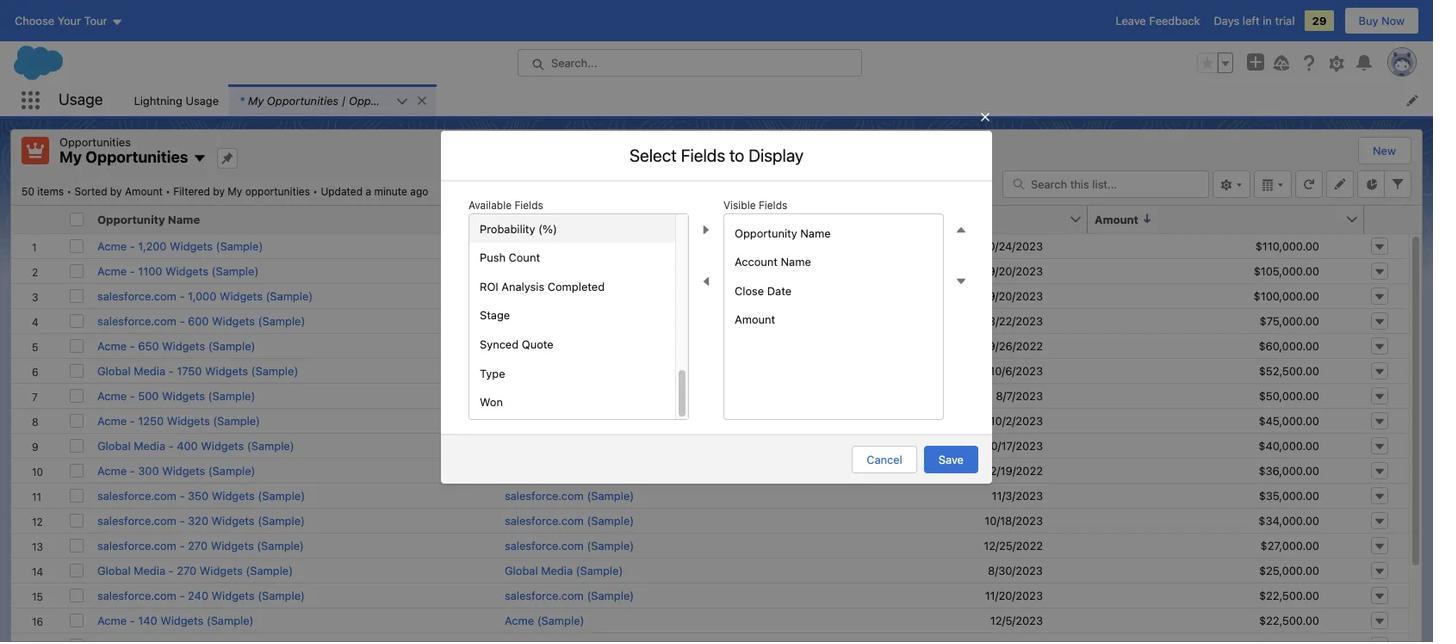 Task type: vqa. For each thing, say whether or not it's contained in the screenshot.
asked's Burton
no



Task type: describe. For each thing, give the bounding box(es) containing it.
acme - 300 widgets (sample) link
[[97, 464, 255, 478]]

synced quote
[[480, 338, 554, 352]]

12/19/2022
[[986, 464, 1043, 478]]

name for account name button at the top of the page
[[554, 212, 586, 226]]

widgets for 600
[[212, 314, 255, 328]]

amount inside visible fields 'list box'
[[735, 313, 776, 327]]

won
[[480, 396, 503, 409]]

$25,000.00
[[1260, 564, 1320, 578]]

name for visible fields 'list box'
[[801, 226, 831, 240]]

updated
[[321, 185, 363, 198]]

$35,000.00
[[1259, 489, 1320, 503]]

global for 400
[[97, 439, 131, 453]]

1,000
[[188, 289, 217, 303]]

lightning usage link
[[124, 84, 229, 116]]

acme - 140 widgets (sample) link
[[97, 614, 254, 628]]

quote
[[522, 338, 554, 352]]

$110,000.00
[[1256, 239, 1320, 253]]

1,200
[[138, 239, 167, 253]]

widgets for 140
[[160, 614, 204, 628]]

visible
[[724, 199, 756, 212]]

salesforce.com (sample) for 12/25/2022
[[505, 539, 634, 553]]

8/30/2023
[[988, 564, 1043, 578]]

350
[[188, 489, 209, 503]]

none search field inside 'my opportunities|opportunities|list view' element
[[1003, 170, 1210, 198]]

- for 140
[[130, 614, 135, 628]]

acme - 140 widgets (sample)
[[97, 614, 254, 628]]

select fields to display
[[630, 146, 804, 165]]

opportunity name element
[[90, 205, 508, 234]]

salesforce.com - 320 widgets (sample) link
[[97, 514, 305, 528]]

close date element
[[818, 205, 1098, 234]]

1 • from the left
[[67, 185, 72, 198]]

8/7/2023
[[996, 389, 1043, 403]]

close date inside button
[[824, 212, 885, 226]]

widgets for 650
[[162, 339, 205, 353]]

account inside visible fields 'list box'
[[735, 255, 778, 269]]

opportunity name button
[[90, 205, 479, 233]]

500
[[138, 389, 159, 403]]

3 • from the left
[[313, 185, 318, 198]]

salesforce.com - 600 widgets (sample) link
[[97, 314, 305, 328]]

visible fields
[[724, 199, 788, 212]]

4 salesforce.com (sample) from the top
[[505, 514, 634, 528]]

12/25/2022
[[984, 539, 1043, 553]]

10/18/2023
[[985, 514, 1043, 528]]

my inside list
[[248, 93, 264, 107]]

acme for 2nd acme (sample) 'link' from the bottom
[[505, 414, 534, 428]]

widgets for 240
[[212, 589, 255, 603]]

- for 650
[[130, 339, 135, 353]]

10/2/2023
[[990, 414, 1043, 428]]

close inside visible fields 'list box'
[[735, 284, 764, 298]]

global media (sample) link for 8/30/2023
[[505, 564, 623, 578]]

widgets right '400'
[[201, 439, 244, 453]]

- for 240
[[180, 589, 185, 603]]

my opportunities|opportunities|list view element
[[10, 129, 1423, 643]]

opportunities
[[245, 185, 310, 198]]

search... button
[[518, 49, 862, 77]]

salesforce.com - 1,000 widgets (sample)
[[97, 289, 313, 303]]

roi
[[480, 280, 499, 294]]

- left '400'
[[169, 439, 174, 453]]

close date button
[[818, 205, 1069, 233]]

opportunities up 'sorted'
[[59, 135, 131, 149]]

display as table image
[[1254, 170, 1292, 198]]

display
[[749, 146, 804, 165]]

text default image
[[416, 95, 428, 107]]

amount element
[[1088, 205, 1375, 234]]

search...
[[551, 56, 597, 70]]

available fields list box
[[470, 0, 675, 416]]

ago
[[410, 185, 429, 198]]

acme - 1100 widgets (sample)
[[97, 264, 259, 278]]

salesforce.com - 320 widgets (sample)
[[97, 514, 305, 528]]

4 acme (sample) link from the top
[[505, 389, 584, 403]]

widgets for 300
[[162, 464, 205, 478]]

$22,500.00 for 12/5/2023
[[1260, 614, 1320, 628]]

salesforce.com (sample) link for 11/20/2023
[[505, 589, 634, 603]]

cell for acme - 300 widgets (sample)
[[498, 458, 818, 483]]

list item containing *
[[229, 84, 436, 116]]

opportunity for opportunity name button
[[97, 212, 165, 226]]

cancel
[[867, 453, 903, 467]]

opportunities right |
[[349, 93, 421, 107]]

save
[[939, 453, 964, 467]]

acme for acme - 1250 widgets (sample) link
[[97, 414, 127, 428]]

acme - 300 widgets (sample)
[[97, 464, 255, 478]]

type
[[480, 367, 505, 380]]

my opportunities
[[59, 148, 188, 166]]

$22,500.00 for 11/20/2023
[[1260, 589, 1320, 603]]

2 by from the left
[[213, 185, 225, 198]]

global for 270
[[97, 564, 131, 578]]

widgets up salesforce.com - 240 widgets (sample)
[[200, 564, 243, 578]]

acme - 1,200 widgets (sample)
[[97, 239, 263, 253]]

*
[[240, 93, 245, 107]]

name for opportunity name button
[[168, 212, 200, 226]]

acme for 6th acme (sample) 'link' from the top of the the my opportunities grid
[[505, 614, 534, 628]]

acme for acme - 140 widgets (sample) link
[[97, 614, 127, 628]]

salesforce.com - 270 widgets (sample) link
[[97, 539, 304, 553]]

1 horizontal spatial my
[[228, 185, 242, 198]]

fields for available
[[515, 199, 543, 212]]

fields for select
[[681, 146, 726, 165]]

2 • from the left
[[166, 185, 171, 198]]

salesforce.com - 600 widgets (sample)
[[97, 314, 305, 328]]

140
[[138, 614, 157, 628]]

widgets right 1750
[[205, 364, 248, 378]]

0 horizontal spatial amount
[[125, 185, 163, 198]]

available
[[469, 199, 512, 212]]

- for 350
[[180, 489, 185, 503]]

9/26/2022
[[989, 339, 1043, 353]]

acme for acme - 300 widgets (sample) link
[[97, 464, 127, 478]]

items
[[37, 185, 64, 198]]

- down salesforce.com - 270 widgets (sample) link
[[169, 564, 174, 578]]

400
[[177, 439, 198, 453]]

widgets for 270
[[211, 539, 254, 553]]

* my opportunities | opportunities
[[240, 93, 421, 107]]

$36,000.00
[[1259, 464, 1320, 478]]

save button
[[924, 446, 979, 474]]

cell for global media - 400 widgets (sample)
[[498, 433, 818, 458]]

global media (sample) for 10/6/2023
[[505, 364, 623, 378]]

feedback
[[1150, 14, 1201, 28]]

lightning usage
[[134, 93, 219, 107]]

240
[[188, 589, 209, 603]]

buy
[[1359, 14, 1379, 28]]

acme for fourth acme (sample) 'link' from the bottom of the the my opportunities grid
[[505, 339, 534, 353]]

$40,000.00
[[1259, 439, 1320, 453]]

1250
[[138, 414, 164, 428]]

600
[[188, 314, 209, 328]]

global for 1750
[[97, 364, 131, 378]]

$45,000.00
[[1259, 414, 1320, 428]]

opportunity for visible fields 'list box'
[[735, 226, 798, 240]]

3 acme (sample) link from the top
[[505, 339, 584, 353]]

push count
[[480, 251, 540, 265]]

- for 320
[[180, 514, 185, 528]]

6 acme (sample) link from the top
[[505, 614, 584, 628]]

buy now
[[1359, 14, 1405, 28]]

$105,000.00
[[1254, 264, 1320, 278]]

in
[[1263, 14, 1272, 28]]

probability (%)
[[480, 222, 557, 236]]

$100,000.00
[[1254, 289, 1320, 303]]

widgets for 1,000
[[220, 289, 263, 303]]

0 horizontal spatial usage
[[59, 91, 103, 109]]

salesforce.com (sample) link for 9/20/2023
[[505, 289, 634, 303]]



Task type: locate. For each thing, give the bounding box(es) containing it.
Search My Opportunities list view. search field
[[1003, 170, 1210, 198]]

- left 1250
[[130, 414, 135, 428]]

• left the filtered
[[166, 185, 171, 198]]

1100
[[138, 264, 162, 278]]

close date inside visible fields 'list box'
[[735, 284, 792, 298]]

- left 1100
[[130, 264, 135, 278]]

opportunity name
[[97, 212, 200, 226], [735, 226, 831, 240]]

2 horizontal spatial amount
[[1095, 212, 1139, 226]]

1 salesforce.com (sample) link from the top
[[505, 289, 634, 303]]

• right items
[[67, 185, 72, 198]]

account inside button
[[505, 212, 551, 226]]

2 horizontal spatial my
[[248, 93, 264, 107]]

9/20/2023 for $100,000.00
[[989, 289, 1043, 303]]

amount
[[125, 185, 163, 198], [1095, 212, 1139, 226], [735, 313, 776, 327]]

acme - 1,200 widgets (sample) link
[[97, 239, 263, 253]]

-
[[130, 239, 135, 253], [130, 264, 135, 278], [180, 289, 185, 303], [180, 314, 185, 328], [130, 339, 135, 353], [169, 364, 174, 378], [130, 389, 135, 403], [130, 414, 135, 428], [169, 439, 174, 453], [130, 464, 135, 478], [180, 489, 185, 503], [180, 514, 185, 528], [180, 539, 185, 553], [169, 564, 174, 578], [180, 589, 185, 603], [130, 614, 135, 628]]

270
[[188, 539, 208, 553], [177, 564, 197, 578]]

group
[[1198, 53, 1234, 73]]

acme for second acme (sample) 'link'
[[505, 264, 534, 278]]

$22,500.00
[[1260, 589, 1320, 603], [1260, 614, 1320, 628]]

2 $22,500.00 from the top
[[1260, 614, 1320, 628]]

- for 500
[[130, 389, 135, 403]]

2 salesforce.com (sample) from the top
[[505, 314, 634, 328]]

None search field
[[1003, 170, 1210, 198]]

- for 600
[[180, 314, 185, 328]]

acme (sample) link
[[505, 239, 584, 253], [505, 264, 584, 278], [505, 339, 584, 353], [505, 389, 584, 403], [505, 414, 584, 428], [505, 614, 584, 628]]

action image
[[1365, 205, 1409, 233]]

widgets right 320
[[212, 514, 255, 528]]

1 horizontal spatial •
[[166, 185, 171, 198]]

5 acme (sample) link from the top
[[505, 414, 584, 428]]

usage inside list
[[186, 93, 219, 107]]

global media (sample) link for 10/6/2023
[[505, 364, 623, 378]]

2 salesforce.com (sample) link from the top
[[505, 314, 634, 328]]

my right * at the left top of page
[[248, 93, 264, 107]]

select
[[630, 146, 677, 165]]

date inside the close date button
[[859, 212, 885, 226]]

salesforce.com - 240 widgets (sample)
[[97, 589, 305, 603]]

days
[[1214, 14, 1240, 28]]

opportunity inside visible fields 'list box'
[[735, 226, 798, 240]]

fields
[[681, 146, 726, 165], [515, 199, 543, 212], [759, 199, 788, 212]]

lightning
[[134, 93, 183, 107]]

roi analysis completed
[[480, 280, 605, 294]]

1 vertical spatial close date
[[735, 284, 792, 298]]

1 acme (sample) link from the top
[[505, 239, 584, 253]]

widgets right 240
[[212, 589, 255, 603]]

acme (sample)
[[505, 239, 584, 253], [505, 264, 584, 278], [505, 339, 584, 353], [505, 389, 584, 403], [505, 414, 584, 428], [505, 614, 584, 628]]

0 vertical spatial account name
[[505, 212, 586, 226]]

salesforce.com - 1,000 widgets (sample) link
[[97, 289, 313, 303]]

- left 500
[[130, 389, 135, 403]]

29
[[1312, 14, 1327, 28]]

1 horizontal spatial date
[[859, 212, 885, 226]]

270 up 240
[[177, 564, 197, 578]]

0 vertical spatial global media (sample) link
[[505, 364, 623, 378]]

1 vertical spatial close
[[735, 284, 764, 298]]

leave feedback
[[1116, 14, 1201, 28]]

3/22/2023
[[989, 314, 1043, 328]]

4 salesforce.com (sample) link from the top
[[505, 514, 634, 528]]

item number element
[[11, 205, 63, 234]]

0 horizontal spatial account name
[[505, 212, 586, 226]]

available fields
[[469, 199, 543, 212]]

1 horizontal spatial close date
[[824, 212, 885, 226]]

my opportunities grid
[[11, 205, 1409, 643]]

widgets for 1100
[[165, 264, 209, 278]]

0 vertical spatial my
[[248, 93, 264, 107]]

3 salesforce.com (sample) link from the top
[[505, 489, 634, 503]]

usage left * at the left top of page
[[186, 93, 219, 107]]

widgets for 350
[[212, 489, 255, 503]]

account name inside button
[[505, 212, 586, 226]]

my opportunities status
[[22, 185, 321, 198]]

1 vertical spatial amount
[[1095, 212, 1139, 226]]

salesforce.com (sample) link
[[505, 289, 634, 303], [505, 314, 634, 328], [505, 489, 634, 503], [505, 514, 634, 528], [505, 539, 634, 553], [505, 589, 634, 603]]

1 horizontal spatial opportunity
[[735, 226, 798, 240]]

0 vertical spatial account
[[505, 212, 551, 226]]

1 horizontal spatial opportunity name
[[735, 226, 831, 240]]

opportunities up my opportunities status
[[86, 148, 188, 166]]

12/5/2023
[[991, 614, 1043, 628]]

list
[[124, 84, 1434, 116]]

widgets for 320
[[212, 514, 255, 528]]

by right 'sorted'
[[110, 185, 122, 198]]

my up items
[[59, 148, 82, 166]]

close inside button
[[824, 212, 856, 226]]

leave feedback link
[[1116, 14, 1201, 28]]

widgets down '400'
[[162, 464, 205, 478]]

320
[[188, 514, 209, 528]]

widgets for 1,200
[[170, 239, 213, 253]]

2 vertical spatial amount
[[735, 313, 776, 327]]

media for 1750
[[134, 364, 165, 378]]

0 horizontal spatial opportunity
[[97, 212, 165, 226]]

opportunities left |
[[267, 93, 339, 107]]

11/3/2023
[[992, 489, 1043, 503]]

global media - 400 widgets (sample)
[[97, 439, 294, 453]]

- left the 650 at the bottom of page
[[130, 339, 135, 353]]

0 horizontal spatial opportunity name
[[97, 212, 200, 226]]

- up global media - 270 widgets (sample) link
[[180, 539, 185, 553]]

- left 300
[[130, 464, 135, 478]]

minute
[[374, 185, 407, 198]]

acme for 3rd acme (sample) 'link' from the bottom
[[505, 389, 534, 403]]

list item
[[229, 84, 436, 116]]

salesforce.com (sample) for 11/20/2023
[[505, 589, 634, 603]]

1 global media (sample) link from the top
[[505, 364, 623, 378]]

1 vertical spatial account name
[[735, 255, 811, 269]]

• left updated
[[313, 185, 318, 198]]

synced
[[480, 338, 519, 352]]

fields up probability (%)
[[515, 199, 543, 212]]

3 salesforce.com (sample) from the top
[[505, 489, 634, 503]]

account down available fields
[[505, 212, 551, 226]]

0 vertical spatial amount
[[125, 185, 163, 198]]

fields for visible
[[759, 199, 788, 212]]

account name button
[[498, 205, 799, 233]]

1 by from the left
[[110, 185, 122, 198]]

0 vertical spatial date
[[859, 212, 885, 226]]

widgets up acme - 1100 widgets (sample) link
[[170, 239, 213, 253]]

1 vertical spatial $22,500.00
[[1260, 614, 1320, 628]]

1 vertical spatial my
[[59, 148, 82, 166]]

widgets right 1,000
[[220, 289, 263, 303]]

opportunity name inside visible fields 'list box'
[[735, 226, 831, 240]]

10/24/2023
[[984, 239, 1043, 253]]

0 horizontal spatial close
[[735, 284, 764, 298]]

widgets right 600 at the left
[[212, 314, 255, 328]]

0 horizontal spatial my
[[59, 148, 82, 166]]

1 acme (sample) from the top
[[505, 239, 584, 253]]

3 acme (sample) from the top
[[505, 339, 584, 353]]

amount inside button
[[1095, 212, 1139, 226]]

opportunity name up the 1,200
[[97, 212, 200, 226]]

- left 350
[[180, 489, 185, 503]]

widgets down 240
[[160, 614, 204, 628]]

270 down 320
[[188, 539, 208, 553]]

account name inside visible fields 'list box'
[[735, 255, 811, 269]]

salesforce.com - 350 widgets (sample)
[[97, 489, 305, 503]]

date
[[859, 212, 885, 226], [767, 284, 792, 298]]

1 vertical spatial global media (sample)
[[505, 564, 623, 578]]

- left 1,000
[[180, 289, 185, 303]]

0 horizontal spatial fields
[[515, 199, 543, 212]]

list containing lightning usage
[[124, 84, 1434, 116]]

0 horizontal spatial close date
[[735, 284, 792, 298]]

global media (sample) link
[[505, 364, 623, 378], [505, 564, 623, 578]]

opportunity down visible fields
[[735, 226, 798, 240]]

- for 300
[[130, 464, 135, 478]]

1 vertical spatial account
[[735, 255, 778, 269]]

opportunity name for opportunity name button
[[97, 212, 200, 226]]

global media - 1750 widgets (sample)
[[97, 364, 298, 378]]

close date
[[824, 212, 885, 226], [735, 284, 792, 298]]

close
[[824, 212, 856, 226], [735, 284, 764, 298]]

leave
[[1116, 14, 1147, 28]]

2 global media (sample) from the top
[[505, 564, 623, 578]]

global media - 400 widgets (sample) link
[[97, 439, 294, 453]]

$27,000.00
[[1261, 539, 1320, 553]]

1 horizontal spatial account name
[[735, 255, 811, 269]]

global
[[97, 364, 131, 378], [505, 364, 538, 378], [97, 439, 131, 453], [97, 564, 131, 578], [505, 564, 538, 578]]

6 salesforce.com (sample) link from the top
[[505, 589, 634, 603]]

acme - 1250 widgets (sample) link
[[97, 414, 260, 428]]

media for 270
[[134, 564, 165, 578]]

fields right the visible
[[759, 199, 788, 212]]

2 global media (sample) link from the top
[[505, 564, 623, 578]]

0 vertical spatial 9/20/2023
[[989, 264, 1043, 278]]

widgets down acme - 1,200 widgets (sample)
[[165, 264, 209, 278]]

10/17/2023
[[986, 439, 1043, 453]]

5 acme (sample) from the top
[[505, 414, 584, 428]]

account down visible fields
[[735, 255, 778, 269]]

account name element
[[498, 205, 828, 234]]

salesforce.com (sample)
[[505, 289, 634, 303], [505, 314, 634, 328], [505, 489, 634, 503], [505, 514, 634, 528], [505, 539, 634, 553], [505, 589, 634, 603]]

push
[[480, 251, 506, 265]]

- left 320
[[180, 514, 185, 528]]

media for 400
[[134, 439, 165, 453]]

action element
[[1365, 205, 1409, 234]]

1 vertical spatial 270
[[177, 564, 197, 578]]

salesforce.com (sample) for 9/20/2023
[[505, 289, 634, 303]]

6 salesforce.com (sample) from the top
[[505, 589, 634, 603]]

4 acme (sample) from the top
[[505, 389, 584, 403]]

- for 1,000
[[180, 289, 185, 303]]

acme - 650 widgets (sample) link
[[97, 339, 255, 353]]

acme - 1250 widgets (sample)
[[97, 414, 260, 428]]

0 horizontal spatial by
[[110, 185, 122, 198]]

acme - 650 widgets (sample)
[[97, 339, 255, 353]]

1 horizontal spatial by
[[213, 185, 225, 198]]

salesforce.com (sample) link for 12/25/2022
[[505, 539, 634, 553]]

name inside opportunity name button
[[168, 212, 200, 226]]

0 vertical spatial close date
[[824, 212, 885, 226]]

item number image
[[11, 205, 63, 233]]

usage up my opportunities at the top of page
[[59, 91, 103, 109]]

salesforce.com
[[97, 289, 177, 303], [505, 289, 584, 303], [97, 314, 177, 328], [505, 314, 584, 328], [97, 489, 177, 503], [505, 489, 584, 503], [97, 514, 177, 528], [505, 514, 584, 528], [97, 539, 177, 553], [505, 539, 584, 553], [97, 589, 177, 603], [505, 589, 584, 603]]

1 9/20/2023 from the top
[[989, 264, 1043, 278]]

2 acme (sample) link from the top
[[505, 264, 584, 278]]

completed
[[548, 280, 605, 294]]

1 vertical spatial 9/20/2023
[[989, 289, 1043, 303]]

0 horizontal spatial date
[[767, 284, 792, 298]]

widgets up 1750
[[162, 339, 205, 353]]

- for 1250
[[130, 414, 135, 428]]

widgets for 500
[[162, 389, 205, 403]]

50
[[22, 185, 34, 198]]

0 vertical spatial global media (sample)
[[505, 364, 623, 378]]

visible fields list box
[[725, 218, 943, 334]]

6 acme (sample) from the top
[[505, 614, 584, 628]]

11/20/2023
[[985, 589, 1043, 603]]

widgets up '400'
[[167, 414, 210, 428]]

buy now button
[[1344, 7, 1420, 34]]

- for 1100
[[130, 264, 135, 278]]

- left 600 at the left
[[180, 314, 185, 328]]

account name down available fields
[[505, 212, 586, 226]]

acme for acme - 1,200 widgets (sample) link on the left
[[97, 239, 127, 253]]

2 horizontal spatial •
[[313, 185, 318, 198]]

widgets for 1250
[[167, 414, 210, 428]]

- left 240
[[180, 589, 185, 603]]

stage
[[480, 309, 510, 323]]

1 horizontal spatial amount
[[735, 313, 776, 327]]

- left 1750
[[169, 364, 174, 378]]

2 horizontal spatial fields
[[759, 199, 788, 212]]

(sample)
[[216, 239, 263, 253], [537, 239, 584, 253], [212, 264, 259, 278], [537, 264, 584, 278], [266, 289, 313, 303], [587, 289, 634, 303], [258, 314, 305, 328], [587, 314, 634, 328], [208, 339, 255, 353], [537, 339, 584, 353], [251, 364, 298, 378], [576, 364, 623, 378], [208, 389, 255, 403], [537, 389, 584, 403], [213, 414, 260, 428], [537, 414, 584, 428], [247, 439, 294, 453], [208, 464, 255, 478], [258, 489, 305, 503], [587, 489, 634, 503], [258, 514, 305, 528], [587, 514, 634, 528], [257, 539, 304, 553], [587, 539, 634, 553], [246, 564, 293, 578], [576, 564, 623, 578], [258, 589, 305, 603], [587, 589, 634, 603], [207, 614, 254, 628], [537, 614, 584, 628]]

acme for acme - 650 widgets (sample) link on the bottom left of the page
[[97, 339, 127, 353]]

salesforce.com (sample) link for 3/22/2023
[[505, 314, 634, 328]]

name inside account name button
[[554, 212, 586, 226]]

acme
[[97, 239, 127, 253], [505, 239, 534, 253], [97, 264, 127, 278], [505, 264, 534, 278], [97, 339, 127, 353], [505, 339, 534, 353], [97, 389, 127, 403], [505, 389, 534, 403], [97, 414, 127, 428], [505, 414, 534, 428], [97, 464, 127, 478], [97, 614, 127, 628], [505, 614, 534, 628]]

widgets down salesforce.com - 320 widgets (sample) link at the left bottom of the page
[[211, 539, 254, 553]]

acme - 1100 widgets (sample) link
[[97, 264, 259, 278]]

list view controls image
[[1213, 170, 1251, 198]]

acme for 6th acme (sample) 'link' from the bottom of the the my opportunities grid
[[505, 239, 534, 253]]

left
[[1243, 14, 1260, 28]]

9/20/2023 up 3/22/2023
[[989, 289, 1043, 303]]

salesforce.com (sample) for 3/22/2023
[[505, 314, 634, 328]]

opportunity up the 1,200
[[97, 212, 165, 226]]

1 horizontal spatial fields
[[681, 146, 726, 165]]

0 vertical spatial 270
[[188, 539, 208, 553]]

a
[[366, 185, 371, 198]]

1750
[[177, 364, 202, 378]]

widgets right 350
[[212, 489, 255, 503]]

acme - 500 widgets (sample) link
[[97, 389, 255, 403]]

date inside visible fields 'list box'
[[767, 284, 792, 298]]

cell
[[63, 205, 90, 234], [498, 433, 818, 458], [498, 458, 818, 483]]

1 vertical spatial global media (sample) link
[[505, 564, 623, 578]]

opportunity name inside button
[[97, 212, 200, 226]]

days left in trial
[[1214, 14, 1295, 28]]

opportunity name down visible fields
[[735, 226, 831, 240]]

1 global media (sample) from the top
[[505, 364, 623, 378]]

300
[[138, 464, 159, 478]]

opportunity
[[97, 212, 165, 226], [735, 226, 798, 240]]

9/20/2023 down "10/24/2023"
[[989, 264, 1043, 278]]

acme for acme - 1100 widgets (sample) link
[[97, 264, 127, 278]]

fields left to
[[681, 146, 726, 165]]

cancel button
[[852, 446, 917, 474]]

2 9/20/2023 from the top
[[989, 289, 1043, 303]]

10/6/2023
[[990, 364, 1043, 378]]

1 $22,500.00 from the top
[[1260, 589, 1320, 603]]

0 horizontal spatial account
[[505, 212, 551, 226]]

5 salesforce.com (sample) link from the top
[[505, 539, 634, 553]]

|
[[342, 93, 346, 107]]

0 horizontal spatial •
[[67, 185, 72, 198]]

1 horizontal spatial usage
[[186, 93, 219, 107]]

- for 270
[[180, 539, 185, 553]]

account
[[505, 212, 551, 226], [735, 255, 778, 269]]

2 vertical spatial my
[[228, 185, 242, 198]]

- left the 1,200
[[130, 239, 135, 253]]

account name down visible fields
[[735, 255, 811, 269]]

widgets up acme - 1250 widgets (sample) link
[[162, 389, 205, 403]]

opportunity name for visible fields 'list box'
[[735, 226, 831, 240]]

- for 1,200
[[130, 239, 135, 253]]

opportunity inside opportunity name button
[[97, 212, 165, 226]]

salesforce.com - 350 widgets (sample) link
[[97, 489, 305, 503]]

probability
[[480, 222, 535, 236]]

1 salesforce.com (sample) from the top
[[505, 289, 634, 303]]

salesforce.com - 240 widgets (sample) link
[[97, 589, 305, 603]]

2 acme (sample) from the top
[[505, 264, 584, 278]]

0 vertical spatial $22,500.00
[[1260, 589, 1320, 603]]

$60,000.00
[[1259, 339, 1320, 353]]

acme for acme - 500 widgets (sample) link
[[97, 389, 127, 403]]

9/20/2023 for $105,000.00
[[989, 264, 1043, 278]]

now
[[1382, 14, 1405, 28]]

1 horizontal spatial account
[[735, 255, 778, 269]]

trial
[[1275, 14, 1295, 28]]

- left 140
[[130, 614, 135, 628]]

by right the filtered
[[213, 185, 225, 198]]

5 salesforce.com (sample) from the top
[[505, 539, 634, 553]]

my left "opportunities"
[[228, 185, 242, 198]]

global media (sample) for 8/30/2023
[[505, 564, 623, 578]]

0 vertical spatial close
[[824, 212, 856, 226]]

amount button
[[1088, 205, 1346, 233]]

1 horizontal spatial close
[[824, 212, 856, 226]]

1 vertical spatial date
[[767, 284, 792, 298]]



